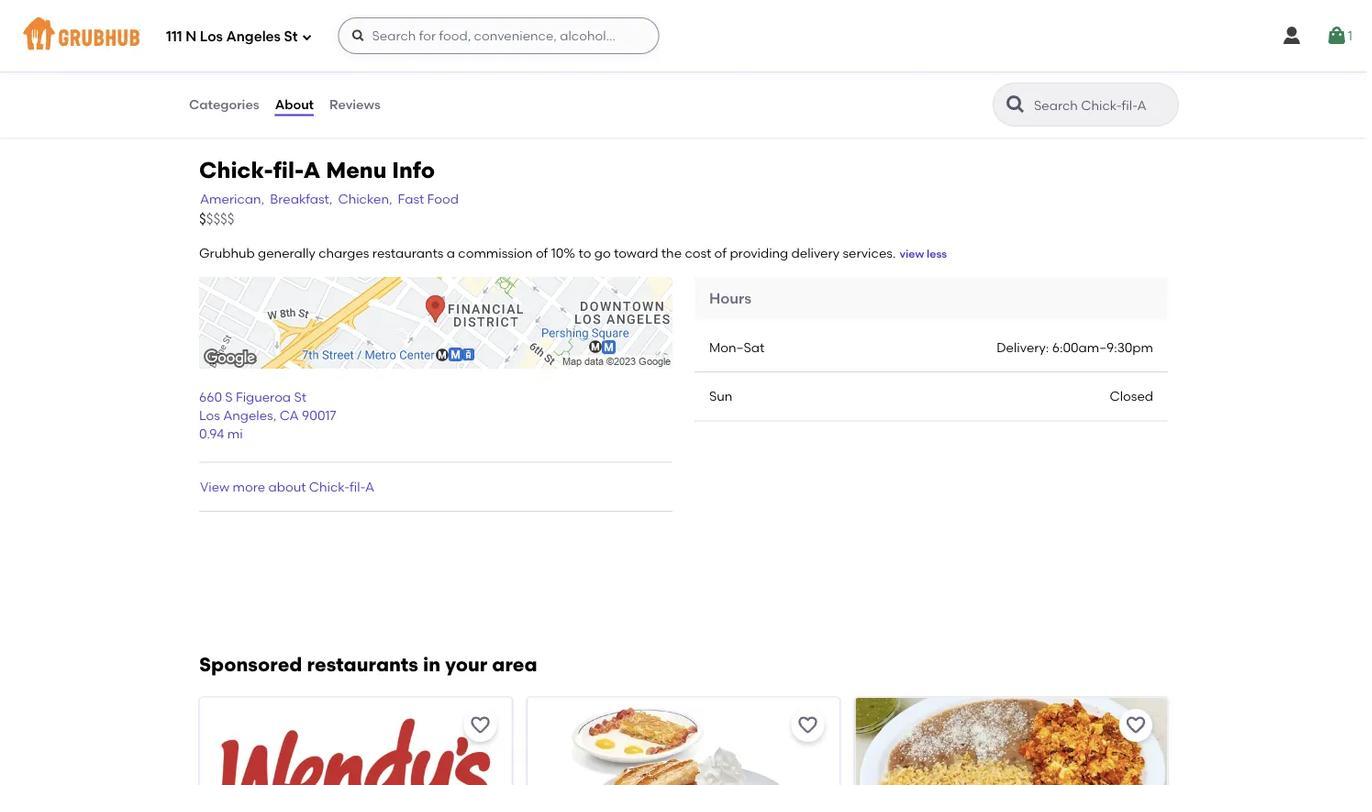 Task type: locate. For each thing, give the bounding box(es) containing it.
0 vertical spatial los
[[200, 29, 223, 45]]

chicken, button
[[337, 189, 393, 209]]

angeles right n
[[226, 29, 281, 45]]

view more about chick-fil-a
[[200, 479, 375, 495]]

90017
[[302, 408, 336, 423]]

0 vertical spatial restaurants
[[372, 245, 444, 261]]

save this restaurant image for restaurante el mike logo 'save this restaurant' button
[[1125, 715, 1147, 737]]

commission
[[458, 245, 533, 261]]

0 horizontal spatial of
[[536, 245, 548, 261]]

2 save this restaurant button from the left
[[792, 709, 825, 742]]

s
[[225, 389, 233, 405]]

a
[[303, 157, 321, 184], [365, 479, 375, 495]]

0 horizontal spatial save this restaurant button
[[464, 709, 497, 742]]

fil-
[[273, 157, 303, 184], [350, 479, 365, 495]]

0 horizontal spatial a
[[303, 157, 321, 184]]

los down 660
[[199, 408, 220, 423]]

generally
[[258, 245, 316, 261]]

sponsored restaurants in your area
[[199, 653, 538, 677]]

1 horizontal spatial save this restaurant button
[[792, 709, 825, 742]]

st
[[284, 29, 298, 45], [294, 389, 307, 405]]

los right n
[[200, 29, 223, 45]]

ihop logo image
[[528, 698, 840, 786]]

restaurants left the in
[[307, 653, 419, 677]]

angeles
[[226, 29, 281, 45], [223, 408, 273, 423]]

of left 10%
[[536, 245, 548, 261]]

view
[[200, 479, 230, 495]]

2 los from the top
[[199, 408, 220, 423]]

sponsored
[[199, 653, 302, 677]]

1 save this restaurant button from the left
[[464, 709, 497, 742]]

categories button
[[188, 72, 260, 138]]

services.
[[843, 245, 896, 261]]

svg image
[[1281, 25, 1303, 47], [1326, 25, 1348, 47], [351, 28, 366, 43], [302, 32, 313, 43]]

a right about
[[365, 479, 375, 495]]

save this restaurant button
[[464, 709, 497, 742], [792, 709, 825, 742], [1120, 709, 1153, 742]]

restaurante el mike logo image
[[856, 698, 1168, 786]]

0 horizontal spatial fil-
[[273, 157, 303, 184]]

chick- up american,
[[199, 157, 273, 184]]

los
[[200, 29, 223, 45], [199, 408, 220, 423]]

save this restaurant image
[[797, 715, 819, 737]]

3 save this restaurant button from the left
[[1120, 709, 1153, 742]]

info
[[392, 157, 435, 184]]

restaurants
[[372, 245, 444, 261], [307, 653, 419, 677]]

2 horizontal spatial save this restaurant button
[[1120, 709, 1153, 742]]

0 vertical spatial st
[[284, 29, 298, 45]]

a up the breakfast,
[[303, 157, 321, 184]]

los inside the "660 s figueroa st los angeles , ca 90017 0.94 mi"
[[199, 408, 220, 423]]

charges
[[319, 245, 369, 261]]

0 horizontal spatial save this restaurant image
[[469, 715, 491, 737]]

chicken,
[[338, 191, 392, 207]]

1 vertical spatial angeles
[[223, 408, 273, 423]]

1 horizontal spatial save this restaurant image
[[1125, 715, 1147, 737]]

0.94
[[199, 426, 224, 442]]

1 horizontal spatial of
[[715, 245, 727, 261]]

0 horizontal spatial chick-
[[199, 157, 273, 184]]

st inside the "660 s figueroa st los angeles , ca 90017 0.94 mi"
[[294, 389, 307, 405]]

1 vertical spatial a
[[365, 479, 375, 495]]

restaurants left a at the left top of the page
[[372, 245, 444, 261]]

1 vertical spatial st
[[294, 389, 307, 405]]

1 vertical spatial fil-
[[350, 479, 365, 495]]

2 save this restaurant image from the left
[[1125, 715, 1147, 737]]

american,
[[200, 191, 265, 207]]

go
[[595, 245, 611, 261]]

fil- up the breakfast,
[[273, 157, 303, 184]]

angeles inside the "660 s figueroa st los angeles , ca 90017 0.94 mi"
[[223, 408, 273, 423]]

los inside the "main navigation" navigation
[[200, 29, 223, 45]]

10%
[[551, 245, 576, 261]]

1 los from the top
[[200, 29, 223, 45]]

1 vertical spatial los
[[199, 408, 220, 423]]

search icon image
[[1005, 94, 1027, 116]]

6:00am–9:30pm
[[1053, 340, 1154, 355]]

fil- right about
[[350, 479, 365, 495]]

st up about
[[284, 29, 298, 45]]

1 horizontal spatial fil-
[[350, 479, 365, 495]]

1 of from the left
[[536, 245, 548, 261]]

st up ca
[[294, 389, 307, 405]]

angeles up mi
[[223, 408, 273, 423]]

delivery: 6:00am–9:30pm
[[997, 340, 1154, 355]]

ca
[[280, 408, 299, 423]]

,
[[273, 408, 277, 423]]

chick-fil-a menu info
[[199, 157, 435, 184]]

1 button
[[1326, 19, 1353, 52]]

area
[[492, 653, 538, 677]]

of right cost
[[715, 245, 727, 261]]

save this restaurant button for restaurante el mike logo
[[1120, 709, 1153, 742]]

1 vertical spatial chick-
[[309, 479, 350, 495]]

american, breakfast, chicken, fast food
[[200, 191, 459, 207]]

providing
[[730, 245, 789, 261]]

1 save this restaurant image from the left
[[469, 715, 491, 737]]

chick- right about
[[309, 479, 350, 495]]

breakfast, button
[[269, 189, 334, 209]]

660
[[199, 389, 222, 405]]

of
[[536, 245, 548, 261], [715, 245, 727, 261]]

111
[[166, 29, 182, 45]]

0 vertical spatial angeles
[[226, 29, 281, 45]]

save this restaurant image
[[469, 715, 491, 737], [1125, 715, 1147, 737]]

chick-
[[199, 157, 273, 184], [309, 479, 350, 495]]



Task type: describe. For each thing, give the bounding box(es) containing it.
save this restaurant image for wendy's logo 'save this restaurant' button
[[469, 715, 491, 737]]

about button
[[274, 72, 315, 138]]

$
[[199, 211, 206, 227]]

1 horizontal spatial a
[[365, 479, 375, 495]]

mon–sat
[[710, 340, 765, 355]]

more
[[233, 479, 265, 495]]

delivery:
[[997, 340, 1049, 355]]

toward
[[614, 245, 659, 261]]

0 vertical spatial a
[[303, 157, 321, 184]]

in
[[423, 653, 441, 677]]

about
[[269, 479, 306, 495]]

angeles inside the "main navigation" navigation
[[226, 29, 281, 45]]

111 n los angeles st
[[166, 29, 298, 45]]

grubhub
[[199, 245, 255, 261]]

Search for food, convenience, alcohol... search field
[[338, 17, 659, 54]]

a
[[447, 245, 455, 261]]

sun
[[710, 389, 733, 404]]

save this restaurant button for wendy's logo
[[464, 709, 497, 742]]

save this restaurant button for the ihop logo
[[792, 709, 825, 742]]

figueroa
[[236, 389, 291, 405]]

cost
[[685, 245, 712, 261]]

delivery
[[792, 245, 840, 261]]

hours
[[710, 290, 752, 308]]

1 horizontal spatial chick-
[[309, 479, 350, 495]]

n
[[186, 29, 197, 45]]

view less button
[[900, 247, 947, 263]]

0 vertical spatial fil-
[[273, 157, 303, 184]]

660 s figueroa st los angeles , ca 90017 0.94 mi
[[199, 389, 336, 442]]

menu
[[326, 157, 387, 184]]

fast food button
[[397, 189, 460, 209]]

wendy's logo image
[[200, 698, 512, 786]]

food
[[427, 191, 459, 207]]

the
[[662, 245, 682, 261]]

mi
[[227, 426, 243, 442]]

reviews
[[330, 97, 381, 112]]

categories
[[189, 97, 259, 112]]

american, button
[[199, 189, 265, 209]]

0 vertical spatial chick-
[[199, 157, 273, 184]]

fast
[[398, 191, 424, 207]]

view
[[900, 248, 924, 261]]

1
[[1348, 28, 1353, 43]]

closed
[[1110, 389, 1154, 404]]

st inside the "main navigation" navigation
[[284, 29, 298, 45]]

your
[[445, 653, 488, 677]]

2 of from the left
[[715, 245, 727, 261]]

to
[[579, 245, 592, 261]]

main navigation navigation
[[0, 0, 1368, 72]]

$$$$$
[[199, 211, 234, 227]]

grubhub generally charges restaurants a commission of 10% to go toward the cost of providing delivery services. view less
[[199, 245, 947, 261]]

about
[[275, 97, 314, 112]]

stirrer image
[[623, 0, 761, 29]]

less
[[927, 248, 947, 261]]

Search Chick-fil-A search field
[[1033, 96, 1173, 114]]

1 vertical spatial restaurants
[[307, 653, 419, 677]]

svg image inside 1 button
[[1326, 25, 1348, 47]]

breakfast,
[[270, 191, 333, 207]]

reviews button
[[329, 72, 382, 138]]



Task type: vqa. For each thing, say whether or not it's contained in the screenshot.
Los in the 660 S Figueroa St Los Angeles , CA 90017 0.94 mi
yes



